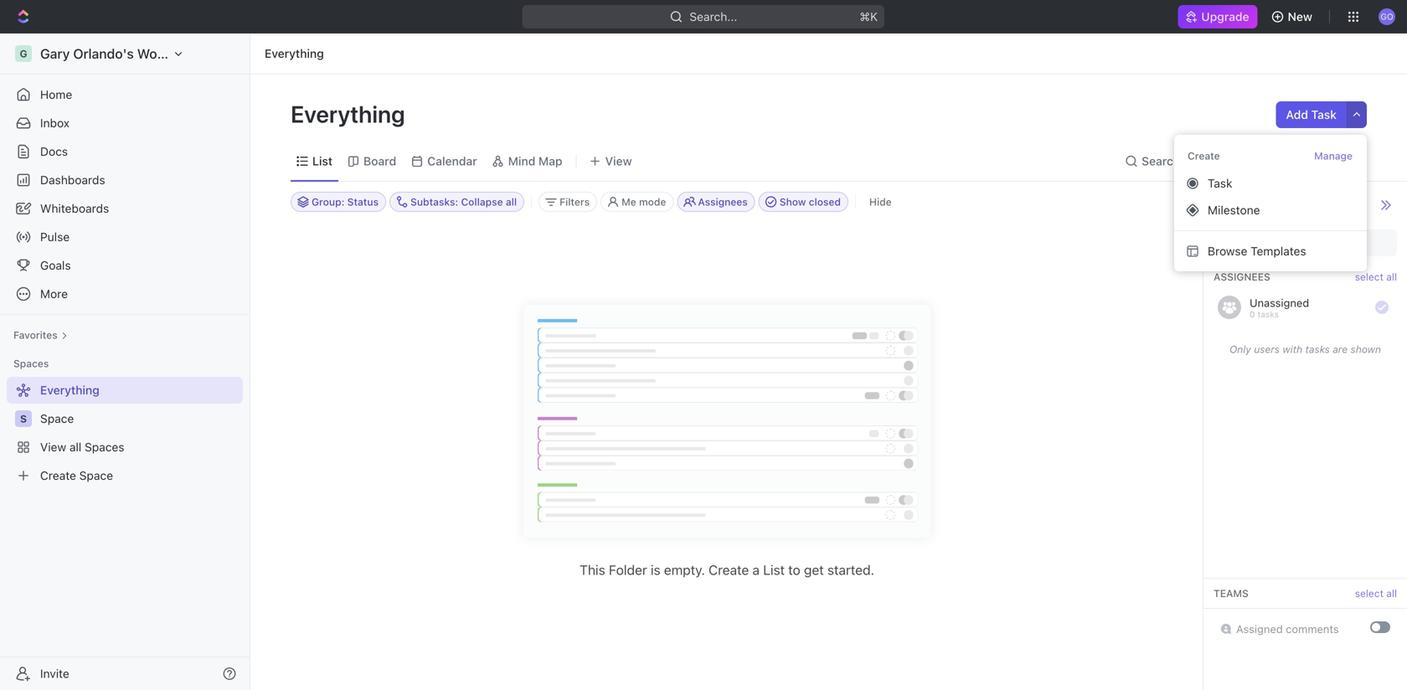 Task type: describe. For each thing, give the bounding box(es) containing it.
calendar link
[[424, 150, 477, 173]]

spaces
[[13, 358, 49, 369]]

folder
[[609, 562, 647, 578]]

assignees button
[[677, 192, 755, 212]]

hide button
[[863, 192, 898, 212]]

shown
[[1351, 343, 1381, 355]]

tasks inside unassigned 0 tasks
[[1258, 309, 1279, 319]]

docs link
[[7, 138, 243, 165]]

0 vertical spatial task
[[1311, 108, 1337, 121]]

0 horizontal spatial task
[[1208, 176, 1233, 190]]

calendar
[[427, 154, 477, 168]]

1 all from the top
[[1387, 271, 1397, 283]]

board link
[[360, 150, 396, 173]]

search
[[1142, 154, 1180, 168]]

2 select all from the top
[[1355, 588, 1397, 599]]

are
[[1333, 343, 1348, 355]]

1 vertical spatial everything
[[291, 100, 410, 128]]

1 select from the top
[[1355, 271, 1384, 283]]

inbox
[[40, 116, 70, 130]]

hide button
[[1189, 150, 1240, 173]]

1 vertical spatial tasks
[[1305, 343, 1330, 355]]

is
[[651, 562, 661, 578]]

with
[[1283, 343, 1303, 355]]

1 select all from the top
[[1355, 271, 1397, 283]]

tree inside sidebar navigation
[[7, 377, 243, 489]]

hide inside button
[[869, 196, 892, 208]]

1 horizontal spatial assignees
[[1214, 198, 1274, 212]]

Search tasks... text field
[[1199, 189, 1366, 214]]

mind map
[[508, 154, 563, 168]]

get
[[804, 562, 824, 578]]

invite
[[40, 667, 69, 681]]

new
[[1288, 10, 1313, 23]]

dashboards
[[40, 173, 105, 187]]

board
[[364, 154, 396, 168]]

assignees inside button
[[698, 196, 748, 208]]

task button
[[1181, 170, 1360, 197]]

users
[[1254, 343, 1280, 355]]

1 horizontal spatial create
[[1188, 150, 1220, 162]]

a
[[753, 562, 760, 578]]

list link
[[309, 150, 333, 173]]

0 vertical spatial list
[[312, 154, 333, 168]]

goals
[[40, 258, 71, 272]]

pulse
[[40, 230, 70, 244]]

hide inside dropdown button
[[1209, 154, 1235, 168]]

⌘k
[[860, 10, 878, 23]]

upgrade
[[1201, 10, 1249, 23]]

manage button
[[1314, 148, 1354, 163]]

only
[[1230, 343, 1251, 355]]



Task type: locate. For each thing, give the bounding box(es) containing it.
unassigned 0 tasks
[[1250, 296, 1309, 319]]

assignees
[[698, 196, 748, 208], [1214, 198, 1274, 212]]

everything link
[[261, 44, 328, 64]]

2 select from the top
[[1355, 588, 1384, 599]]

task right add
[[1311, 108, 1337, 121]]

search button
[[1120, 150, 1185, 173]]

tasks right 0
[[1258, 309, 1279, 319]]

list right a
[[763, 562, 785, 578]]

dashboards link
[[7, 167, 243, 193]]

tasks left are
[[1305, 343, 1330, 355]]

upgrade link
[[1178, 5, 1258, 28]]

2 all from the top
[[1387, 588, 1397, 599]]

this
[[580, 562, 605, 578]]

1 horizontal spatial task
[[1311, 108, 1337, 121]]

select all
[[1355, 271, 1397, 283], [1355, 588, 1397, 599]]

whiteboards
[[40, 201, 109, 215]]

started.
[[827, 562, 874, 578]]

browse
[[1208, 244, 1248, 258]]

0 vertical spatial everything
[[265, 46, 324, 60]]

inbox link
[[7, 110, 243, 137]]

1 horizontal spatial tasks
[[1305, 343, 1330, 355]]

0 vertical spatial hide
[[1209, 154, 1235, 168]]

search...
[[690, 10, 738, 23]]

manage
[[1314, 150, 1353, 162]]

whiteboards link
[[7, 195, 243, 222]]

templates
[[1251, 244, 1306, 258]]

customize
[[1265, 154, 1323, 168]]

create
[[1188, 150, 1220, 162], [709, 562, 749, 578]]

favorites
[[13, 329, 58, 341]]

add task
[[1286, 108, 1337, 121]]

empty.
[[664, 562, 705, 578]]

0
[[1250, 309, 1255, 319]]

tree
[[7, 377, 243, 489]]

unassigned
[[1250, 296, 1309, 309]]

create left a
[[709, 562, 749, 578]]

0 horizontal spatial tasks
[[1258, 309, 1279, 319]]

0 vertical spatial select all
[[1355, 271, 1397, 283]]

home
[[40, 88, 72, 101]]

0 horizontal spatial list
[[312, 154, 333, 168]]

customize button
[[1243, 150, 1328, 173]]

0 horizontal spatial hide
[[869, 196, 892, 208]]

1 horizontal spatial hide
[[1209, 154, 1235, 168]]

milestone button
[[1181, 197, 1360, 224]]

new button
[[1264, 3, 1323, 30]]

0 vertical spatial tasks
[[1258, 309, 1279, 319]]

1 vertical spatial hide
[[869, 196, 892, 208]]

task down hide dropdown button
[[1208, 176, 1233, 190]]

sidebar navigation
[[0, 34, 250, 690]]

add
[[1286, 108, 1308, 121]]

list
[[312, 154, 333, 168], [763, 562, 785, 578]]

0 vertical spatial select
[[1355, 271, 1384, 283]]

add task button
[[1276, 101, 1347, 128]]

hide
[[1209, 154, 1235, 168], [869, 196, 892, 208]]

pulse link
[[7, 224, 243, 250]]

1 vertical spatial list
[[763, 562, 785, 578]]

create right search
[[1188, 150, 1220, 162]]

1 vertical spatial select all
[[1355, 588, 1397, 599]]

everything
[[265, 46, 324, 60], [291, 100, 410, 128]]

0 vertical spatial all
[[1387, 271, 1397, 283]]

only users with tasks are shown
[[1230, 343, 1381, 355]]

select
[[1355, 271, 1384, 283], [1355, 588, 1384, 599]]

docs
[[40, 144, 68, 158]]

task
[[1311, 108, 1337, 121], [1208, 176, 1233, 190]]

0 horizontal spatial create
[[709, 562, 749, 578]]

1 vertical spatial all
[[1387, 588, 1397, 599]]

favorites button
[[7, 325, 74, 345]]

goals link
[[7, 252, 243, 279]]

mind
[[508, 154, 536, 168]]

all
[[1387, 271, 1397, 283], [1387, 588, 1397, 599]]

1 vertical spatial task
[[1208, 176, 1233, 190]]

Search field
[[1214, 230, 1397, 256]]

home link
[[7, 81, 243, 108]]

this folder is empty. create a list to get started.
[[580, 562, 874, 578]]

map
[[539, 154, 563, 168]]

tasks
[[1258, 309, 1279, 319], [1305, 343, 1330, 355]]

1 vertical spatial select
[[1355, 588, 1384, 599]]

1 vertical spatial create
[[709, 562, 749, 578]]

0 vertical spatial create
[[1188, 150, 1220, 162]]

browse templates
[[1208, 244, 1306, 258]]

to
[[788, 562, 801, 578]]

milestone
[[1208, 203, 1260, 217]]

mind map link
[[505, 150, 563, 173]]

1 horizontal spatial list
[[763, 562, 785, 578]]

browse templates button
[[1181, 238, 1360, 265]]

list left the board link
[[312, 154, 333, 168]]

0 horizontal spatial assignees
[[698, 196, 748, 208]]



Task type: vqa. For each thing, say whether or not it's contained in the screenshot.
This
yes



